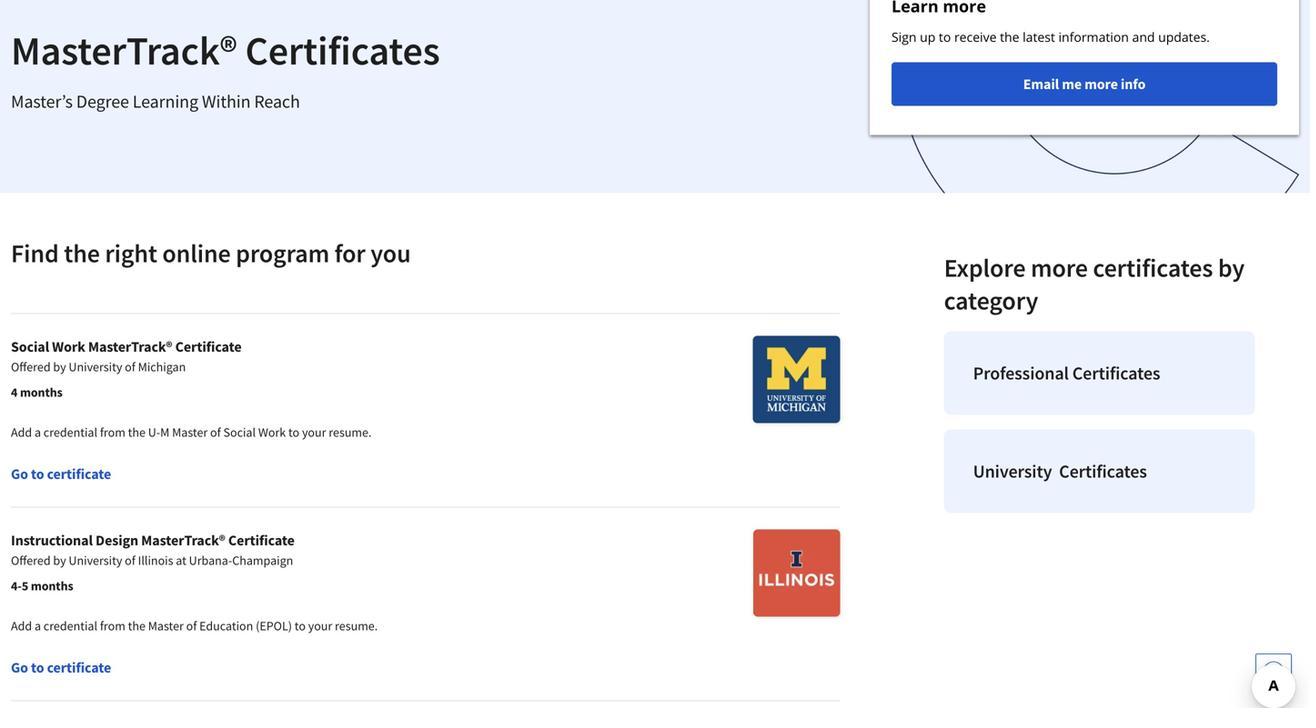 Task type: describe. For each thing, give the bounding box(es) containing it.
university of illinois at urbana-champaign image
[[754, 530, 840, 617]]

illinois
[[138, 553, 173, 569]]

credential for work
[[43, 424, 97, 441]]

updates.
[[1158, 28, 1210, 45]]

right
[[105, 237, 157, 269]]

university  certificates link
[[944, 430, 1255, 514]]

(epol)
[[256, 618, 292, 635]]

email me more info button
[[892, 62, 1278, 106]]

education
[[199, 618, 253, 635]]

urbana-
[[189, 553, 232, 569]]

the for u-
[[128, 424, 146, 441]]

months inside instructional design mastertrack® certificate offered by university of illinois at urbana-champaign 4-5 months
[[31, 578, 73, 595]]

champaign
[[232, 553, 293, 569]]

of left education
[[186, 618, 197, 635]]

the right find
[[64, 237, 100, 269]]

program
[[236, 237, 329, 269]]

help center image
[[1263, 662, 1285, 683]]

0 vertical spatial resume.
[[329, 424, 372, 441]]

add a credential from the u-m master of social work to your resume.
[[11, 424, 372, 441]]

by for social work mastertrack® certificate
[[53, 359, 66, 375]]

add for social work mastertrack® certificate
[[11, 424, 32, 441]]

4-
[[11, 578, 22, 595]]

5
[[22, 578, 28, 595]]

credential for design
[[43, 618, 97, 635]]

learning
[[133, 90, 198, 113]]

from for work
[[100, 424, 125, 441]]

receive
[[954, 28, 997, 45]]

latest
[[1023, 28, 1055, 45]]

of inside 'social work mastertrack® certificate offered by university of michigan 4 months'
[[125, 359, 135, 375]]

find the right online program for you
[[11, 237, 411, 269]]

from for design
[[100, 618, 125, 635]]

professional
[[973, 362, 1069, 385]]

info
[[1121, 75, 1146, 93]]

0 vertical spatial mastertrack®
[[11, 25, 237, 76]]

university inside university  certificates link
[[973, 460, 1052, 483]]

certificate for design
[[47, 659, 111, 677]]

degree
[[76, 90, 129, 113]]

social inside 'social work mastertrack® certificate offered by university of michigan 4 months'
[[11, 338, 49, 356]]

for
[[334, 237, 366, 269]]

university  certificates
[[973, 460, 1147, 483]]

certificates for mastertrack® certificates
[[245, 25, 440, 76]]

explore more certificates by category
[[944, 252, 1245, 317]]

reach
[[254, 90, 300, 113]]

0 vertical spatial master
[[172, 424, 208, 441]]

months inside 'social work mastertrack® certificate offered by university of michigan 4 months'
[[20, 384, 63, 401]]

mastertrack® for work
[[88, 338, 172, 356]]

by for instructional design mastertrack® certificate
[[53, 553, 66, 569]]

at
[[176, 553, 186, 569]]



Task type: vqa. For each thing, say whether or not it's contained in the screenshot.
Cybersecurity
no



Task type: locate. For each thing, give the bounding box(es) containing it.
mastertrack® inside 'social work mastertrack® certificate offered by university of michigan 4 months'
[[88, 338, 172, 356]]

1 from from the top
[[100, 424, 125, 441]]

certificate for instructional design mastertrack® certificate
[[228, 532, 295, 550]]

list
[[937, 324, 1262, 521]]

0 vertical spatial social
[[11, 338, 49, 356]]

more
[[1085, 75, 1118, 93], [1031, 252, 1088, 284]]

0 horizontal spatial social
[[11, 338, 49, 356]]

0 vertical spatial offered
[[11, 359, 51, 375]]

mastertrack®
[[11, 25, 237, 76], [88, 338, 172, 356], [141, 532, 225, 550]]

certificates for professional certificates
[[1073, 362, 1161, 385]]

by inside instructional design mastertrack® certificate offered by university of illinois at urbana-champaign 4-5 months
[[53, 553, 66, 569]]

1 vertical spatial credential
[[43, 618, 97, 635]]

2 certificate from the top
[[47, 659, 111, 677]]

resume.
[[329, 424, 372, 441], [335, 618, 378, 635]]

mastertrack® up degree
[[11, 25, 237, 76]]

1 vertical spatial social
[[223, 424, 256, 441]]

online
[[162, 237, 231, 269]]

the inside email me more info status
[[1000, 28, 1020, 45]]

the for latest
[[1000, 28, 1020, 45]]

2 vertical spatial by
[[53, 553, 66, 569]]

certificates
[[245, 25, 440, 76], [1073, 362, 1161, 385]]

2 vertical spatial mastertrack®
[[141, 532, 225, 550]]

master's
[[11, 90, 73, 113]]

from
[[100, 424, 125, 441], [100, 618, 125, 635]]

1 go from the top
[[11, 465, 28, 484]]

2 add from the top
[[11, 618, 32, 635]]

1 vertical spatial certificates
[[1073, 362, 1161, 385]]

and
[[1132, 28, 1155, 45]]

you
[[371, 237, 411, 269]]

go to certificate down 5 at the bottom
[[11, 659, 111, 677]]

the left latest
[[1000, 28, 1020, 45]]

offered up 4
[[11, 359, 51, 375]]

1 vertical spatial certificate
[[47, 659, 111, 677]]

go down 4-
[[11, 659, 28, 677]]

by inside 'social work mastertrack® certificate offered by university of michigan 4 months'
[[53, 359, 66, 375]]

university inside 'social work mastertrack® certificate offered by university of michigan 4 months'
[[69, 359, 122, 375]]

up
[[920, 28, 936, 45]]

0 vertical spatial by
[[1218, 252, 1245, 284]]

email
[[1023, 75, 1059, 93]]

add a credential from the master of education (epol) to your resume.
[[11, 618, 378, 635]]

1 a from the top
[[35, 424, 41, 441]]

explore
[[944, 252, 1026, 284]]

0 vertical spatial go
[[11, 465, 28, 484]]

certificate up michigan
[[175, 338, 242, 356]]

0 vertical spatial certificate
[[175, 338, 242, 356]]

certificate for work
[[47, 465, 111, 484]]

mastertrack® inside instructional design mastertrack® certificate offered by university of illinois at urbana-champaign 4-5 months
[[141, 532, 225, 550]]

university
[[69, 359, 122, 375], [973, 460, 1052, 483], [69, 553, 122, 569]]

months right 5 at the bottom
[[31, 578, 73, 595]]

1 offered from the top
[[11, 359, 51, 375]]

2 vertical spatial university
[[69, 553, 122, 569]]

0 vertical spatial add
[[11, 424, 32, 441]]

work
[[52, 338, 85, 356], [258, 424, 286, 441]]

1 vertical spatial more
[[1031, 252, 1088, 284]]

offered up 5 at the bottom
[[11, 553, 51, 569]]

add down 4
[[11, 424, 32, 441]]

1 vertical spatial by
[[53, 359, 66, 375]]

1 vertical spatial a
[[35, 618, 41, 635]]

certificate for social work mastertrack® certificate
[[175, 338, 242, 356]]

design
[[96, 532, 138, 550]]

certificates
[[1093, 252, 1213, 284]]

certificate
[[47, 465, 111, 484], [47, 659, 111, 677]]

offered inside instructional design mastertrack® certificate offered by university of illinois at urbana-champaign 4-5 months
[[11, 553, 51, 569]]

university of michigan image
[[753, 336, 840, 424]]

of
[[125, 359, 135, 375], [210, 424, 221, 441], [125, 553, 135, 569], [186, 618, 197, 635]]

0 vertical spatial certificates
[[245, 25, 440, 76]]

go
[[11, 465, 28, 484], [11, 659, 28, 677]]

1 credential from the top
[[43, 424, 97, 441]]

social right m
[[223, 424, 256, 441]]

more inside button
[[1085, 75, 1118, 93]]

certificate up champaign
[[228, 532, 295, 550]]

information
[[1059, 28, 1129, 45]]

certificate
[[175, 338, 242, 356], [228, 532, 295, 550]]

more inside explore more certificates by category
[[1031, 252, 1088, 284]]

to
[[939, 28, 951, 45], [288, 424, 300, 441], [31, 465, 44, 484], [295, 618, 306, 635], [31, 659, 44, 677]]

instructional
[[11, 532, 93, 550]]

1 vertical spatial certificate
[[228, 532, 295, 550]]

1 vertical spatial go to certificate
[[11, 659, 111, 677]]

1 vertical spatial mastertrack®
[[88, 338, 172, 356]]

2 from from the top
[[100, 618, 125, 635]]

0 vertical spatial credential
[[43, 424, 97, 441]]

michigan
[[138, 359, 186, 375]]

1 vertical spatial add
[[11, 618, 32, 635]]

2 offered from the top
[[11, 553, 51, 569]]

category
[[944, 285, 1038, 317]]

of down design
[[125, 553, 135, 569]]

0 vertical spatial work
[[52, 338, 85, 356]]

1 horizontal spatial work
[[258, 424, 286, 441]]

1 vertical spatial go
[[11, 659, 28, 677]]

go to certificate for instructional
[[11, 659, 111, 677]]

mastertrack® up the at
[[141, 532, 225, 550]]

2 go from the top
[[11, 659, 28, 677]]

offered for social
[[11, 359, 51, 375]]

mastertrack® for design
[[141, 532, 225, 550]]

professional certificates link
[[944, 332, 1255, 415]]

sign
[[892, 28, 917, 45]]

by
[[1218, 252, 1245, 284], [53, 359, 66, 375], [53, 553, 66, 569]]

of right m
[[210, 424, 221, 441]]

a for social
[[35, 424, 41, 441]]

offered inside 'social work mastertrack® certificate offered by university of michigan 4 months'
[[11, 359, 51, 375]]

social work mastertrack® certificate offered by university of michigan 4 months
[[11, 338, 242, 401]]

0 vertical spatial university
[[69, 359, 122, 375]]

0 vertical spatial more
[[1085, 75, 1118, 93]]

1 add from the top
[[11, 424, 32, 441]]

1 horizontal spatial social
[[223, 424, 256, 441]]

certificates inside list
[[1073, 362, 1161, 385]]

master
[[172, 424, 208, 441], [148, 618, 184, 635]]

1 vertical spatial months
[[31, 578, 73, 595]]

from left the u-
[[100, 424, 125, 441]]

email me more info
[[1023, 75, 1146, 93]]

the left the u-
[[128, 424, 146, 441]]

work inside 'social work mastertrack® certificate offered by university of michigan 4 months'
[[52, 338, 85, 356]]

your
[[302, 424, 326, 441], [308, 618, 332, 635]]

0 vertical spatial certificate
[[47, 465, 111, 484]]

2 a from the top
[[35, 618, 41, 635]]

instructional design mastertrack® certificate offered by university of illinois at urbana-champaign 4-5 months
[[11, 532, 295, 595]]

1 vertical spatial resume.
[[335, 618, 378, 635]]

go for instructional design mastertrack® certificate
[[11, 659, 28, 677]]

sign up to receive the latest information and updates.
[[892, 28, 1210, 45]]

to inside email me more info status
[[939, 28, 951, 45]]

months
[[20, 384, 63, 401], [31, 578, 73, 595]]

2 credential from the top
[[43, 618, 97, 635]]

go to certificate for social
[[11, 465, 111, 484]]

go for social work mastertrack® certificate
[[11, 465, 28, 484]]

social up 4
[[11, 338, 49, 356]]

0 vertical spatial a
[[35, 424, 41, 441]]

add for instructional design mastertrack® certificate
[[11, 618, 32, 635]]

1 vertical spatial work
[[258, 424, 286, 441]]

1 horizontal spatial certificates
[[1073, 362, 1161, 385]]

4
[[11, 384, 18, 401]]

1 vertical spatial from
[[100, 618, 125, 635]]

list containing professional certificates
[[937, 324, 1262, 521]]

add down 5 at the bottom
[[11, 618, 32, 635]]

within
[[202, 90, 251, 113]]

credential
[[43, 424, 97, 441], [43, 618, 97, 635]]

credential down instructional
[[43, 618, 97, 635]]

from down instructional design mastertrack® certificate offered by university of illinois at urbana-champaign 4-5 months
[[100, 618, 125, 635]]

1 vertical spatial university
[[973, 460, 1052, 483]]

professional certificates
[[973, 362, 1161, 385]]

certificate inside 'social work mastertrack® certificate offered by university of michigan 4 months'
[[175, 338, 242, 356]]

by inside explore more certificates by category
[[1218, 252, 1245, 284]]

more right 'me' at top
[[1085, 75, 1118, 93]]

add
[[11, 424, 32, 441], [11, 618, 32, 635]]

1 vertical spatial offered
[[11, 553, 51, 569]]

of inside instructional design mastertrack® certificate offered by university of illinois at urbana-champaign 4-5 months
[[125, 553, 135, 569]]

master left education
[[148, 618, 184, 635]]

m
[[160, 424, 170, 441]]

0 vertical spatial months
[[20, 384, 63, 401]]

1 certificate from the top
[[47, 465, 111, 484]]

0 horizontal spatial certificates
[[245, 25, 440, 76]]

a
[[35, 424, 41, 441], [35, 618, 41, 635]]

months right 4
[[20, 384, 63, 401]]

0 horizontal spatial work
[[52, 338, 85, 356]]

the
[[1000, 28, 1020, 45], [64, 237, 100, 269], [128, 424, 146, 441], [128, 618, 146, 635]]

mastertrack® up michigan
[[88, 338, 172, 356]]

social
[[11, 338, 49, 356], [223, 424, 256, 441]]

2 go to certificate from the top
[[11, 659, 111, 677]]

find
[[11, 237, 59, 269]]

a for instructional
[[35, 618, 41, 635]]

email me more info status
[[870, 0, 1299, 135]]

master's degree learning within reach
[[11, 90, 300, 113]]

master right m
[[172, 424, 208, 441]]

university inside instructional design mastertrack® certificate offered by university of illinois at urbana-champaign 4-5 months
[[69, 553, 122, 569]]

university for social work mastertrack® certificate
[[69, 359, 122, 375]]

1 vertical spatial your
[[308, 618, 332, 635]]

mastertrack® certificates
[[11, 25, 440, 76]]

certificate inside instructional design mastertrack® certificate offered by university of illinois at urbana-champaign 4-5 months
[[228, 532, 295, 550]]

more right 'explore'
[[1031, 252, 1088, 284]]

go to certificate up instructional
[[11, 465, 111, 484]]

offered for instructional
[[11, 553, 51, 569]]

go to certificate
[[11, 465, 111, 484], [11, 659, 111, 677]]

0 vertical spatial your
[[302, 424, 326, 441]]

1 vertical spatial master
[[148, 618, 184, 635]]

of left michigan
[[125, 359, 135, 375]]

go up instructional
[[11, 465, 28, 484]]

credential left the u-
[[43, 424, 97, 441]]

me
[[1062, 75, 1082, 93]]

1 go to certificate from the top
[[11, 465, 111, 484]]

the for master
[[128, 618, 146, 635]]

offered
[[11, 359, 51, 375], [11, 553, 51, 569]]

u-
[[148, 424, 160, 441]]

the down instructional design mastertrack® certificate offered by university of illinois at urbana-champaign 4-5 months
[[128, 618, 146, 635]]

university for instructional design mastertrack® certificate
[[69, 553, 122, 569]]

0 vertical spatial from
[[100, 424, 125, 441]]

0 vertical spatial go to certificate
[[11, 465, 111, 484]]



